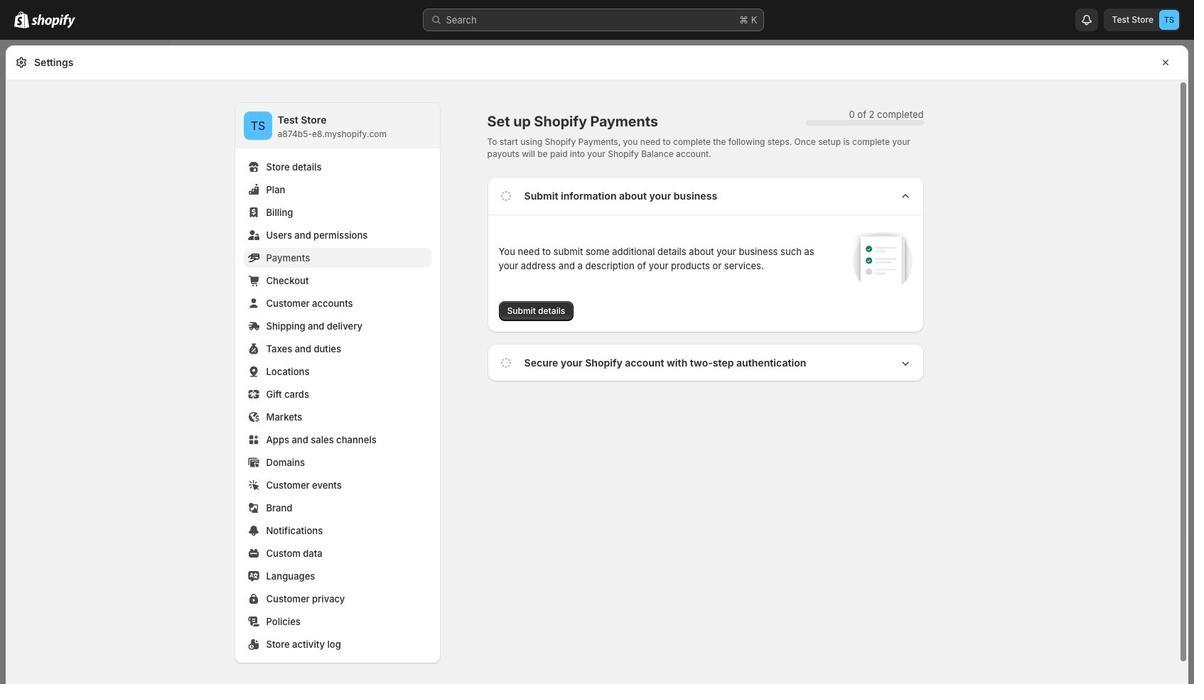 Task type: locate. For each thing, give the bounding box(es) containing it.
1 horizontal spatial shopify image
[[31, 14, 75, 28]]

shopify image
[[14, 11, 29, 28], [31, 14, 75, 28]]

shop settings menu element
[[235, 103, 440, 663]]



Task type: describe. For each thing, give the bounding box(es) containing it.
test store image
[[243, 112, 272, 140]]

0 horizontal spatial shopify image
[[14, 11, 29, 28]]

test store image
[[1160, 10, 1179, 30]]

settings dialog
[[6, 46, 1189, 685]]



Task type: vqa. For each thing, say whether or not it's contained in the screenshot.
the left Shopify 'image'
yes



